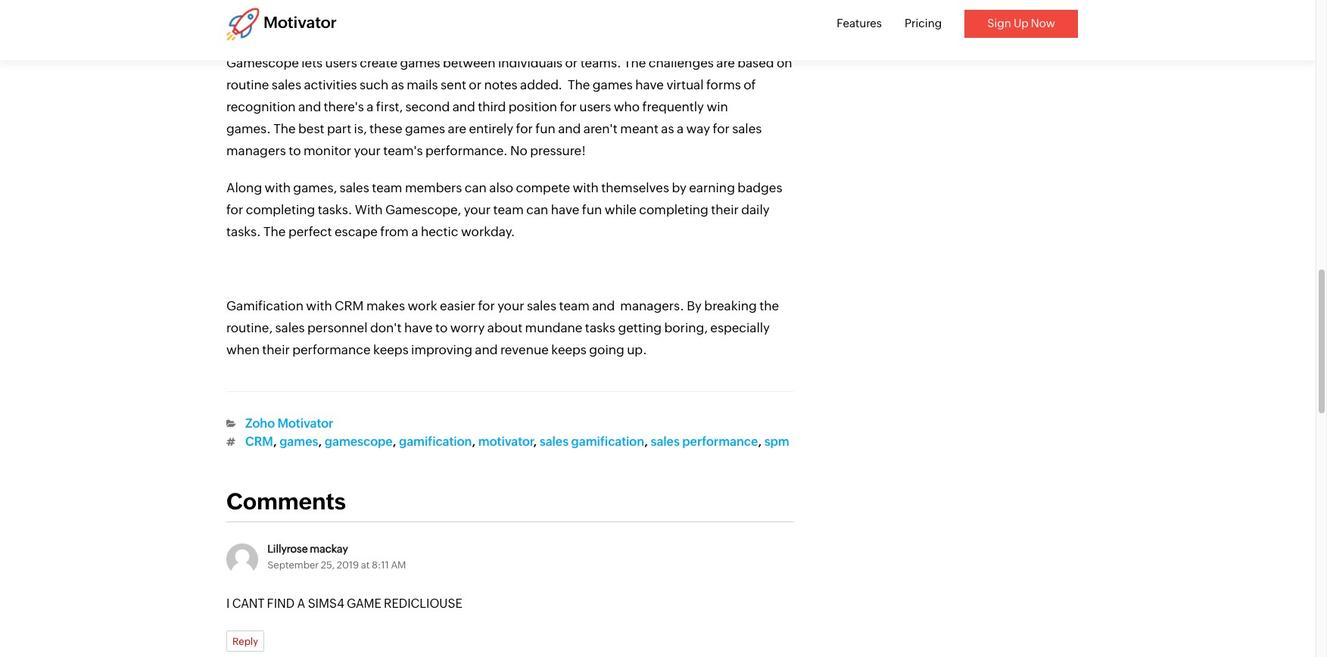 Task type: vqa. For each thing, say whether or not it's contained in the screenshot.
completing to the left
yes



Task type: locate. For each thing, give the bounding box(es) containing it.
crm
[[465, 0, 494, 12], [746, 0, 775, 12], [335, 299, 364, 314], [245, 435, 273, 449]]

1 vertical spatial are
[[448, 121, 466, 137]]

0 horizontal spatial have
[[404, 320, 433, 336]]

2 gamification from the left
[[571, 435, 644, 449]]

and right plus
[[254, 18, 277, 34]]

have up who on the left
[[635, 77, 664, 93]]

for right position
[[560, 99, 577, 115]]

between
[[443, 56, 495, 71]]

about
[[487, 320, 522, 336]]

0 vertical spatial your
[[354, 143, 381, 158]]

spm link
[[764, 435, 789, 449]]

and down about
[[475, 342, 498, 358]]

motivator link
[[226, 8, 337, 41]]

and
[[254, 18, 277, 34], [298, 99, 321, 115], [452, 99, 475, 115], [558, 121, 581, 137], [475, 342, 498, 358]]

can inside along with games, sales team members can also compete with themselves by earning badges for completing tasks.
[[465, 180, 487, 196]]

keeps
[[373, 342, 409, 358], [551, 342, 587, 358]]

sales down gamescope
[[272, 77, 301, 93]]

performance left "spm" link in the right bottom of the page
[[682, 435, 758, 449]]

0 vertical spatial fun
[[535, 121, 555, 137]]

1 vertical spatial a
[[677, 121, 684, 137]]

1 vertical spatial motivator
[[277, 417, 333, 431]]

with inside gamification with crm makes work easier for your sales team and  managers. by breaking the routine, sales personnel don't have to worry about mundane tasks
[[306, 299, 332, 314]]

features
[[837, 17, 882, 30]]

can inside with gamescope, your team can have fun while completing their daily tasks. the perfect escape from a hectic workday.
[[526, 202, 548, 218]]

reply link
[[226, 631, 264, 652]]

have inside with gamescope, your team can have fun while completing their daily tasks. the perfect escape from a hectic workday.
[[551, 202, 579, 218]]

0 horizontal spatial as
[[391, 77, 404, 93]]

fun left while
[[582, 202, 602, 218]]

revenue
[[500, 342, 549, 358]]

0 horizontal spatial their
[[262, 342, 290, 358]]

are up performance.
[[448, 121, 466, 137]]

0 horizontal spatial or
[[469, 77, 481, 93]]

are up forms
[[716, 56, 735, 71]]

have inside lets users create games between individuals or teams. the challenges are based on routine sales activities such as mails sent or notes added.  the games have virtual forms of recognition and there's a first, second and third position for users who frequently win games.
[[635, 77, 664, 93]]

sign up now
[[987, 17, 1055, 30]]

1 horizontal spatial have
[[551, 202, 579, 218]]

0 horizontal spatial to
[[289, 143, 301, 158]]

sales up with
[[340, 180, 369, 196]]

can down compete
[[526, 202, 548, 218]]

a inside the best part is, these games are entirely for fun and aren't meant as a way for sales managers to monitor your team'
[[677, 121, 684, 137]]

games
[[400, 56, 440, 71], [593, 77, 633, 93], [405, 121, 445, 137], [279, 435, 318, 449]]

1 horizontal spatial users
[[579, 99, 611, 115]]

1 vertical spatial fun
[[582, 202, 602, 218]]

your down is,
[[354, 143, 381, 158]]

0 vertical spatial to
[[289, 143, 301, 158]]

tasks. inside with gamescope, your team can have fun while completing their daily tasks. the perfect escape from a hectic workday.
[[226, 224, 261, 239]]

team inside with gamescope, your team can have fun while completing their daily tasks. the perfect escape from a hectic workday.
[[493, 202, 524, 218]]

your up workday.
[[464, 202, 491, 218]]

25,
[[321, 559, 335, 571]]

members
[[405, 180, 462, 196]]

2 vertical spatial have
[[404, 320, 433, 336]]

0 horizontal spatial the
[[575, 0, 595, 12]]

games down second on the left of the page
[[405, 121, 445, 137]]

2 horizontal spatial a
[[677, 121, 684, 137]]

the
[[624, 56, 646, 71], [568, 77, 590, 93], [273, 121, 296, 137], [263, 224, 286, 239]]

1 horizontal spatial with
[[306, 299, 332, 314]]

0 horizontal spatial users
[[325, 56, 357, 71]]

users up aren't
[[579, 99, 611, 115]]

the left best
[[273, 121, 296, 137]]

the down teams.
[[568, 77, 590, 93]]

tasks. down along
[[226, 224, 261, 239]]

gamification
[[399, 435, 472, 449], [571, 435, 644, 449]]

sales down gamification
[[275, 320, 305, 336]]

0 horizontal spatial fun
[[535, 121, 555, 137]]

with right compete
[[573, 180, 599, 196]]

are
[[716, 56, 735, 71], [448, 121, 466, 137]]

as inside lets users create games between individuals or teams. the challenges are based on routine sales activities such as mails sent or notes added.  the games have virtual forms of recognition and there's a first, second and third position for users who frequently win games.
[[391, 77, 404, 93]]

a left first,
[[367, 99, 374, 115]]

performance
[[292, 342, 371, 358], [682, 435, 758, 449]]

sales
[[272, 77, 301, 93], [732, 121, 762, 137], [340, 180, 369, 196], [527, 299, 556, 314], [275, 320, 305, 336], [540, 435, 569, 449], [651, 435, 680, 449]]

0 horizontal spatial your
[[354, 143, 381, 158]]

as
[[391, 77, 404, 93], [661, 121, 674, 137]]

1 vertical spatial have
[[551, 202, 579, 218]]

monitor
[[304, 143, 351, 158]]

tasks
[[585, 320, 615, 336]]

activities
[[304, 77, 357, 93]]

with right along
[[265, 180, 291, 196]]

for down win
[[713, 121, 730, 137]]

to up the improving
[[435, 320, 448, 336]]

or right sent
[[469, 77, 481, 93]]

gamification
[[226, 299, 304, 314]]

a left way
[[677, 121, 684, 137]]

third
[[478, 99, 506, 115]]

for up about
[[478, 299, 495, 314]]

tasks.
[[318, 202, 352, 218], [226, 224, 261, 239]]

keeps down "mundane"
[[551, 342, 587, 358]]

have down compete
[[551, 202, 579, 218]]

along with games, sales team members can also compete with themselves by earning badges for completing tasks.
[[226, 180, 782, 218]]

when
[[226, 342, 260, 358]]

can left 'also'
[[465, 180, 487, 196]]

to down best
[[289, 143, 301, 158]]

crm down zoho
[[245, 435, 273, 449]]

games.
[[226, 121, 271, 137]]

1 vertical spatial your
[[464, 202, 491, 218]]

completing up perfect
[[246, 202, 315, 218]]

with for getting boring
[[306, 299, 332, 314]]

1 vertical spatial to
[[435, 320, 448, 336]]

compete
[[516, 180, 570, 196]]

their inside , especially when their performance keeps improving and revenue keeps going up.
[[262, 342, 290, 358]]

1 horizontal spatial gamification
[[571, 435, 644, 449]]

their right when
[[262, 342, 290, 358]]

1 horizontal spatial to
[[435, 320, 448, 336]]

1 vertical spatial can
[[526, 202, 548, 218]]

have down work
[[404, 320, 433, 336]]

to inside the best part is, these games are entirely for fun and aren't meant as a way for sales managers to monitor your team'
[[289, 143, 301, 158]]

makes
[[366, 299, 405, 314]]

0 vertical spatial have
[[635, 77, 664, 93]]

1 horizontal spatial keeps
[[551, 342, 587, 358]]

especially
[[710, 320, 770, 336]]

as up first,
[[391, 77, 404, 93]]

team down 'also'
[[493, 202, 524, 218]]

these
[[369, 121, 402, 137]]

2 horizontal spatial team
[[559, 299, 590, 314]]

1 vertical spatial tasks.
[[226, 224, 261, 239]]

2 vertical spatial your
[[498, 299, 524, 314]]

gamescope,
[[385, 202, 461, 218]]

0 horizontal spatial team
[[372, 180, 402, 196]]

0 vertical spatial their
[[711, 202, 739, 218]]

games down the zoho motivator link
[[279, 435, 318, 449]]

also
[[489, 180, 513, 196]]

for inside gamification with crm makes work easier for your sales team and  managers. by breaking the routine, sales personnel don't have to worry about mundane tasks
[[478, 299, 495, 314]]

hectic
[[421, 224, 458, 239]]

0 horizontal spatial keeps
[[373, 342, 409, 358]]

, inside , especially when their performance keeps improving and revenue keeps going up.
[[704, 320, 708, 336]]

2 horizontal spatial your
[[498, 299, 524, 314]]

plus
[[226, 18, 251, 34]]

the up especially
[[760, 299, 779, 314]]

their
[[711, 202, 739, 218], [262, 342, 290, 358]]

challenges
[[649, 56, 714, 71]]

the left perfect
[[263, 224, 286, 239]]

2 completing from the left
[[639, 202, 708, 218]]

1 horizontal spatial performance
[[682, 435, 758, 449]]

and up pressure!
[[558, 121, 581, 137]]

1 horizontal spatial fun
[[582, 202, 602, 218]]

performance down personnel
[[292, 342, 371, 358]]

zoho motivator
[[245, 417, 333, 431]]

the inside with gamescope, your team can have fun while completing their daily tasks. the perfect escape from a hectic workday.
[[263, 224, 286, 239]]

there's
[[324, 99, 364, 115]]

0 vertical spatial are
[[716, 56, 735, 71]]

motivator
[[263, 14, 337, 32], [277, 417, 333, 431]]

for
[[556, 0, 573, 12], [560, 99, 577, 115], [516, 121, 533, 137], [713, 121, 730, 137], [226, 202, 243, 218], [478, 299, 495, 314]]

based
[[737, 56, 774, 71]]

sales down of
[[732, 121, 762, 137]]

1 completing from the left
[[246, 202, 315, 218]]

0 horizontal spatial with
[[265, 180, 291, 196]]

or left teams.
[[565, 56, 578, 71]]

easier
[[440, 299, 475, 314]]

games,
[[293, 180, 337, 196]]

0 vertical spatial tasks.
[[318, 202, 352, 218]]

1 horizontal spatial as
[[661, 121, 674, 137]]

professional,
[[668, 0, 743, 12]]

sales inside along with games, sales team members can also compete with themselves by earning badges for completing tasks.
[[340, 180, 369, 196]]

1 vertical spatial the
[[760, 299, 779, 314]]

1 vertical spatial users
[[579, 99, 611, 115]]

find
[[267, 596, 295, 611]]

0 vertical spatial users
[[325, 56, 357, 71]]

a right from
[[411, 224, 418, 239]]

1 vertical spatial team
[[493, 202, 524, 218]]

sales inside the best part is, these games are entirely for fun and aren't meant as a way for sales managers to monitor your team'
[[732, 121, 762, 137]]

0 vertical spatial can
[[465, 180, 487, 196]]

2 vertical spatial team
[[559, 299, 590, 314]]

to
[[289, 143, 301, 158], [435, 320, 448, 336]]

fun up pressure!
[[535, 121, 555, 137]]

position
[[509, 99, 557, 115]]

0 vertical spatial as
[[391, 77, 404, 93]]

0 horizontal spatial gamification
[[399, 435, 472, 449]]

1 horizontal spatial their
[[711, 202, 739, 218]]

fun inside with gamescope, your team can have fun while completing their daily tasks. the perfect escape from a hectic workday.
[[582, 202, 602, 218]]

0 vertical spatial the
[[575, 0, 595, 12]]

2 vertical spatial a
[[411, 224, 418, 239]]

as down frequently
[[661, 121, 674, 137]]

fun
[[535, 121, 555, 137], [582, 202, 602, 218]]

gamescope
[[226, 56, 299, 71]]

for down along
[[226, 202, 243, 218]]

1 horizontal spatial team
[[493, 202, 524, 218]]

by
[[672, 180, 686, 196]]

to for have
[[435, 320, 448, 336]]

the inside crm (available for the enterprise , professional, crm plus and ultimate versions
[[575, 0, 595, 12]]

users up the activities
[[325, 56, 357, 71]]

1 horizontal spatial your
[[464, 202, 491, 218]]

1 horizontal spatial can
[[526, 202, 548, 218]]

your inside gamification with crm makes work easier for your sales team and  managers. by breaking the routine, sales personnel don't have to worry about mundane tasks
[[498, 299, 524, 314]]

crm up personnel
[[335, 299, 364, 314]]

0 vertical spatial or
[[565, 56, 578, 71]]

mails
[[407, 77, 438, 93]]

gamescope link
[[325, 435, 393, 449]]

are inside lets users create games between individuals or teams. the challenges are based on routine sales activities such as mails sent or notes added.  the games have virtual forms of recognition and there's a first, second and third position for users who frequently win games.
[[716, 56, 735, 71]]

redicliouse
[[384, 596, 462, 611]]

team up with
[[372, 180, 402, 196]]

, inside crm (available for the enterprise , professional, crm plus and ultimate versions
[[661, 0, 665, 12]]

and inside the best part is, these games are entirely for fun and aren't meant as a way for sales managers to monitor your team'
[[558, 121, 581, 137]]

0 horizontal spatial tasks.
[[226, 224, 261, 239]]

1 horizontal spatial are
[[716, 56, 735, 71]]

with up personnel
[[306, 299, 332, 314]]

0 horizontal spatial are
[[448, 121, 466, 137]]

0 vertical spatial motivator
[[263, 14, 337, 32]]

games up mails
[[400, 56, 440, 71]]

0 vertical spatial performance
[[292, 342, 371, 358]]

crm inside gamification with crm makes work easier for your sales team and  managers. by breaking the routine, sales personnel don't have to worry about mundane tasks
[[335, 299, 364, 314]]

crm (available for the enterprise , professional, crm plus and ultimate versions
[[226, 0, 775, 34]]

2 horizontal spatial have
[[635, 77, 664, 93]]

lets
[[301, 56, 323, 71]]

their down earning at the top of the page
[[711, 202, 739, 218]]

1 horizontal spatial the
[[760, 299, 779, 314]]

boring
[[664, 320, 704, 336]]

motivator up lets
[[263, 14, 337, 32]]

your up about
[[498, 299, 524, 314]]

0 horizontal spatial completing
[[246, 202, 315, 218]]

1 vertical spatial as
[[661, 121, 674, 137]]

0 horizontal spatial performance
[[292, 342, 371, 358]]

to inside gamification with crm makes work easier for your sales team and  managers. by breaking the routine, sales personnel don't have to worry about mundane tasks
[[435, 320, 448, 336]]

such
[[360, 77, 389, 93]]

the left the enterprise
[[575, 0, 595, 12]]

lillyrose mackay
[[267, 543, 348, 555]]

keeps down don't
[[373, 342, 409, 358]]

1 horizontal spatial completing
[[639, 202, 708, 218]]

0 vertical spatial a
[[367, 99, 374, 115]]

0 horizontal spatial a
[[367, 99, 374, 115]]

motivator up games link
[[277, 417, 333, 431]]

team up "mundane"
[[559, 299, 590, 314]]

with for with gamescope, your team can have fun while completing their daily tasks. the perfect escape from a hectic workday.
[[265, 180, 291, 196]]

1 horizontal spatial a
[[411, 224, 418, 239]]

routine
[[226, 77, 269, 93]]

0 vertical spatial team
[[372, 180, 402, 196]]

1 vertical spatial their
[[262, 342, 290, 358]]

1 horizontal spatial tasks.
[[318, 202, 352, 218]]

team inside along with games, sales team members can also compete with themselves by earning badges for completing tasks.
[[372, 180, 402, 196]]

don't
[[370, 320, 402, 336]]

tasks. down the games,
[[318, 202, 352, 218]]

pressure!
[[530, 143, 586, 158]]

and up best
[[298, 99, 321, 115]]

for right (available
[[556, 0, 573, 12]]

completing down by
[[639, 202, 708, 218]]

0 horizontal spatial can
[[465, 180, 487, 196]]

mundane
[[525, 320, 582, 336]]



Task type: describe. For each thing, give the bounding box(es) containing it.
1 keeps from the left
[[373, 342, 409, 358]]

breaking
[[704, 299, 757, 314]]

perfect
[[288, 224, 332, 239]]

tasks. inside along with games, sales team members can also compete with themselves by earning badges for completing tasks.
[[318, 202, 352, 218]]

way
[[686, 121, 710, 137]]

crm left (available
[[465, 0, 494, 12]]

sales performance link
[[651, 435, 758, 449]]

performance inside , especially when their performance keeps improving and revenue keeps going up.
[[292, 342, 371, 358]]

i
[[226, 596, 230, 611]]

2 keeps from the left
[[551, 342, 587, 358]]

team'
[[383, 143, 417, 158]]

who
[[614, 99, 640, 115]]

motivator
[[478, 435, 533, 449]]

performance.
[[425, 143, 508, 158]]

for inside crm (available for the enterprise , professional, crm plus and ultimate versions
[[556, 0, 573, 12]]

along
[[226, 180, 262, 196]]

completing inside along with games, sales team members can also compete with themselves by earning badges for completing tasks.
[[246, 202, 315, 218]]

badges
[[738, 180, 782, 196]]

getting boring
[[618, 320, 704, 336]]

reply
[[232, 636, 258, 648]]

routine,
[[226, 320, 273, 336]]

now
[[1031, 17, 1055, 30]]

games inside the best part is, these games are entirely for fun and aren't meant as a way for sales managers to monitor your team'
[[405, 121, 445, 137]]

completing inside with gamescope, your team can have fun while completing their daily tasks. the perfect escape from a hectic workday.
[[639, 202, 708, 218]]

, especially when their performance keeps improving and revenue keeps going up.
[[226, 320, 770, 358]]

fun inside the best part is, these games are entirely for fun and aren't meant as a way for sales managers to monitor your team'
[[535, 121, 555, 137]]

part
[[327, 121, 351, 137]]

virtual
[[666, 77, 704, 93]]

hashtag image
[[226, 438, 235, 447]]

your inside the best part is, these games are entirely for fun and aren't meant as a way for sales managers to monitor your team'
[[354, 143, 381, 158]]

have inside gamification with crm makes work easier for your sales team and  managers. by breaking the routine, sales personnel don't have to worry about mundane tasks
[[404, 320, 433, 336]]

earning
[[689, 180, 735, 196]]

the inside gamification with crm makes work easier for your sales team and  managers. by breaking the routine, sales personnel don't have to worry about mundane tasks
[[760, 299, 779, 314]]

versions
[[332, 18, 382, 34]]

meant
[[620, 121, 659, 137]]

recognition
[[226, 99, 296, 115]]

september 25, 2019 at 8:11 am link
[[267, 559, 406, 571]]

getting
[[618, 320, 662, 336]]

sales inside lets users create games between individuals or teams. the challenges are based on routine sales activities such as mails sent or notes added.  the games have virtual forms of recognition and there's a first, second and third position for users who frequently win games.
[[272, 77, 301, 93]]

september 25, 2019 at 8:11 am
[[267, 559, 406, 571]]

sales right motivator link
[[540, 435, 569, 449]]

win
[[707, 99, 728, 115]]

1 vertical spatial performance
[[682, 435, 758, 449]]

games down teams.
[[593, 77, 633, 93]]

at
[[361, 559, 370, 571]]

1 horizontal spatial or
[[565, 56, 578, 71]]

and down sent
[[452, 99, 475, 115]]

aren't
[[584, 121, 618, 137]]

teams.
[[580, 56, 621, 71]]

pricing link
[[905, 17, 942, 30]]

escape
[[335, 224, 378, 239]]

second
[[405, 99, 450, 115]]

going
[[589, 342, 624, 358]]

to for managers
[[289, 143, 301, 158]]

lets users create games between individuals or teams. the challenges are based on routine sales activities such as mails sent or notes added.  the games have virtual forms of recognition and there's a first, second and third position for users who frequently win games.
[[226, 56, 792, 137]]

spm
[[764, 435, 789, 449]]

i cant find a sims4 game redicliouse
[[226, 596, 462, 611]]

from
[[380, 224, 409, 239]]

and inside , especially when their performance keeps improving and revenue keeps going up.
[[475, 342, 498, 358]]

the inside the best part is, these games are entirely for fun and aren't meant as a way for sales managers to monitor your team'
[[273, 121, 296, 137]]

pricing
[[905, 17, 942, 30]]

personnel
[[307, 320, 367, 336]]

their inside with gamescope, your team can have fun while completing their daily tasks. the perfect escape from a hectic workday.
[[711, 202, 739, 218]]

gamification with crm makes work easier for your sales team and  managers. by breaking the routine, sales personnel don't have to worry about mundane tasks
[[226, 299, 779, 336]]

crm , games , gamescope , gamification , motivator , sales gamification , sales performance , spm
[[245, 435, 789, 449]]

team inside gamification with crm makes work easier for your sales team and  managers. by breaking the routine, sales personnel don't have to worry about mundane tasks
[[559, 299, 590, 314]]

for up no
[[516, 121, 533, 137]]

notes
[[484, 77, 518, 93]]

8:11
[[372, 559, 389, 571]]

improving
[[411, 342, 472, 358]]

for inside lets users create games between individuals or teams. the challenges are based on routine sales activities such as mails sent or notes added.  the games have virtual forms of recognition and there's a first, second and third position for users who frequently win games.
[[560, 99, 577, 115]]

with gamescope, your team can have fun while completing their daily tasks. the perfect escape from a hectic workday.
[[226, 202, 770, 239]]

enterprise
[[597, 0, 659, 12]]

crm link
[[245, 435, 273, 449]]

managers.
[[620, 299, 684, 314]]

frequently
[[642, 99, 704, 115]]

the best part is, these games are entirely for fun and aren't meant as a way for sales managers to monitor your team'
[[226, 121, 762, 158]]

as inside the best part is, these games are entirely for fun and aren't meant as a way for sales managers to monitor your team'
[[661, 121, 674, 137]]

(available
[[497, 0, 553, 12]]

first,
[[376, 99, 403, 115]]

no
[[510, 143, 528, 158]]

gamification link
[[399, 435, 472, 449]]

on
[[777, 56, 792, 71]]

sales right the sales gamification link
[[651, 435, 680, 449]]

mackay
[[310, 543, 348, 555]]

lillyrose
[[267, 543, 308, 555]]

and inside crm (available for the enterprise , professional, crm plus and ultimate versions
[[254, 18, 277, 34]]

1 vertical spatial or
[[469, 77, 481, 93]]

up
[[1014, 17, 1029, 30]]

sign up now link
[[965, 10, 1078, 37]]

a inside lets users create games between individuals or teams. the challenges are based on routine sales activities such as mails sent or notes added.  the games have virtual forms of recognition and there's a first, second and third position for users who frequently win games.
[[367, 99, 374, 115]]

entirely
[[469, 121, 513, 137]]

cant
[[232, 596, 264, 611]]

sales up "mundane"
[[527, 299, 556, 314]]

themselves
[[601, 180, 669, 196]]

are inside the best part is, these games are entirely for fun and aren't meant as a way for sales managers to monitor your team'
[[448, 121, 466, 137]]

create
[[360, 56, 397, 71]]

managers
[[226, 143, 286, 158]]

while
[[605, 202, 637, 218]]

1 gamification from the left
[[399, 435, 472, 449]]

for inside along with games, sales team members can also compete with themselves by earning badges for completing tasks.
[[226, 202, 243, 218]]

s
[[417, 143, 423, 158]]

the right teams.
[[624, 56, 646, 71]]

your inside with gamescope, your team can have fun while completing their daily tasks. the perfect escape from a hectic workday.
[[464, 202, 491, 218]]

september
[[267, 559, 319, 571]]

s performance. no pressure!
[[417, 143, 591, 158]]

with
[[355, 202, 383, 218]]

a
[[297, 596, 305, 611]]

2 horizontal spatial with
[[573, 180, 599, 196]]

features link
[[837, 17, 882, 30]]

forms
[[706, 77, 741, 93]]

folder open image
[[226, 420, 236, 429]]

sims4
[[308, 596, 344, 611]]

crm right professional,
[[746, 0, 775, 12]]

a inside with gamescope, your team can have fun while completing their daily tasks. the perfect escape from a hectic workday.
[[411, 224, 418, 239]]



